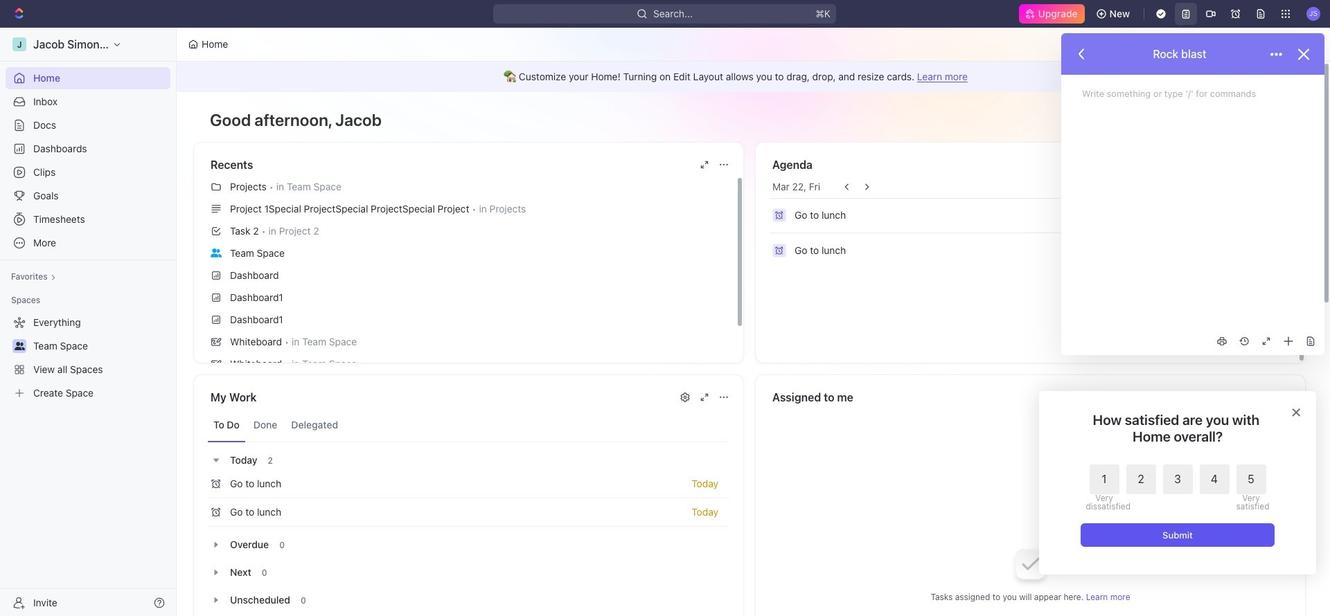 Task type: vqa. For each thing, say whether or not it's contained in the screenshot.
tab list
yes



Task type: locate. For each thing, give the bounding box(es) containing it.
0 horizontal spatial user group image
[[14, 342, 25, 351]]

dialog
[[1039, 391, 1316, 575]]

user group image
[[211, 249, 222, 257], [14, 342, 25, 351]]

jacob simon's workspace, , element
[[12, 37, 26, 51]]

option group
[[1086, 465, 1266, 511]]

1 vertical spatial user group image
[[14, 342, 25, 351]]

alert
[[177, 62, 1323, 92]]

0 vertical spatial user group image
[[211, 249, 222, 257]]

tab list
[[208, 409, 730, 443]]

sidebar navigation
[[0, 28, 179, 617]]

1 horizontal spatial user group image
[[211, 249, 222, 257]]

tree
[[6, 312, 170, 405]]



Task type: describe. For each thing, give the bounding box(es) containing it.
tree inside 'sidebar' navigation
[[6, 312, 170, 405]]

user group image inside 'sidebar' navigation
[[14, 342, 25, 351]]



